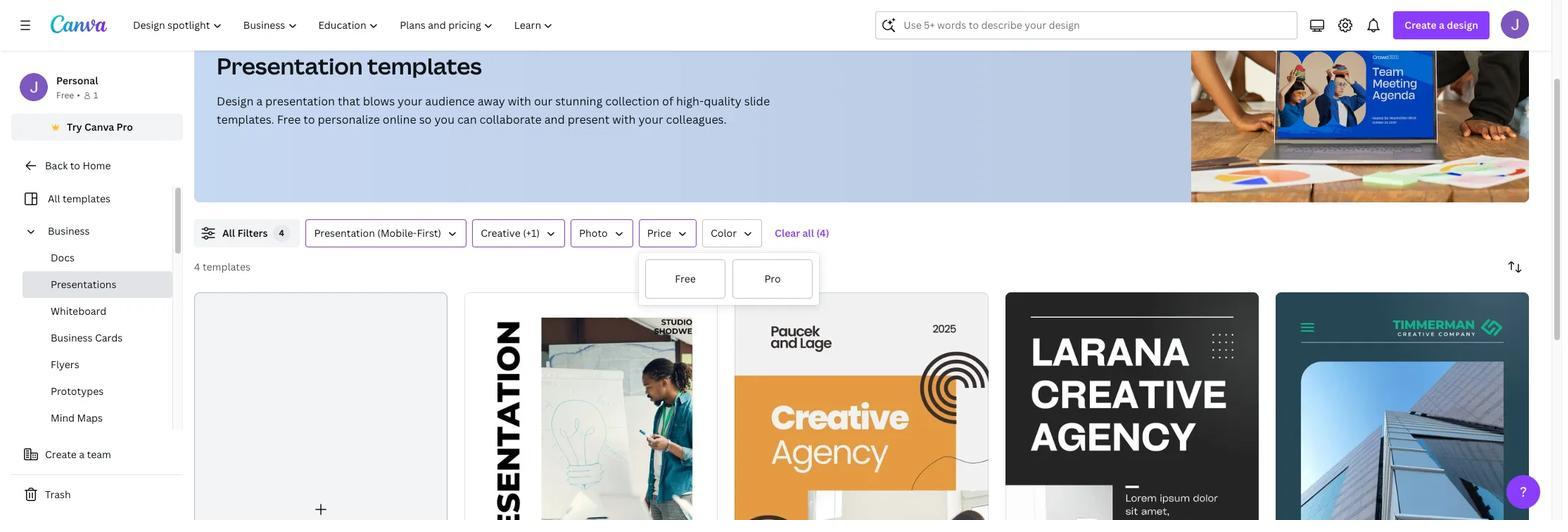 Task type: locate. For each thing, give the bounding box(es) containing it.
free down presentation
[[277, 112, 301, 127]]

templates down all filters
[[203, 260, 251, 274]]

0 horizontal spatial free
[[56, 89, 74, 101]]

all
[[48, 192, 60, 206], [222, 227, 235, 240]]

mind
[[51, 412, 75, 425]]

1 vertical spatial your
[[639, 112, 664, 127]]

presentation left "(mobile-"
[[314, 227, 375, 240]]

a
[[1440, 18, 1445, 32], [256, 94, 263, 109], [79, 448, 85, 462]]

pro down the clear at top
[[765, 272, 781, 286]]

free
[[56, 89, 74, 101], [277, 112, 301, 127], [675, 272, 696, 286]]

your
[[398, 94, 423, 109], [639, 112, 664, 127]]

1 vertical spatial a
[[256, 94, 263, 109]]

business up 'docs'
[[48, 225, 90, 238]]

1 vertical spatial templates
[[63, 192, 111, 206]]

templates inside "link"
[[63, 192, 111, 206]]

1 vertical spatial with
[[613, 112, 636, 127]]

presentation for presentation templates
[[217, 51, 363, 81]]

so
[[419, 112, 432, 127]]

0 vertical spatial free
[[56, 89, 74, 101]]

1 horizontal spatial with
[[613, 112, 636, 127]]

create for create a design
[[1406, 18, 1437, 32]]

design
[[1448, 18, 1479, 32]]

presentation templates
[[217, 51, 482, 81]]

with
[[508, 94, 532, 109], [613, 112, 636, 127]]

0 horizontal spatial to
[[70, 159, 80, 172]]

1 horizontal spatial all
[[222, 227, 235, 240]]

flyers
[[51, 358, 79, 372]]

filters
[[238, 227, 268, 240]]

high-
[[677, 94, 704, 109]]

0 vertical spatial all
[[48, 192, 60, 206]]

of
[[663, 94, 674, 109]]

0 vertical spatial a
[[1440, 18, 1445, 32]]

flyers link
[[23, 352, 172, 379]]

price button
[[639, 220, 697, 248]]

1 horizontal spatial 4
[[279, 227, 285, 239]]

a for team
[[79, 448, 85, 462]]

2 horizontal spatial free
[[675, 272, 696, 286]]

business link
[[42, 218, 164, 245]]

prototypes link
[[23, 379, 172, 406]]

0 horizontal spatial your
[[398, 94, 423, 109]]

jacob simon image
[[1502, 11, 1530, 39]]

create left the design
[[1406, 18, 1437, 32]]

create a team
[[45, 448, 111, 462]]

0 horizontal spatial pro
[[117, 120, 133, 134]]

0 vertical spatial templates
[[368, 51, 482, 81]]

color button
[[703, 220, 763, 248]]

0 vertical spatial 4
[[279, 227, 285, 239]]

with up collaborate
[[508, 94, 532, 109]]

1 horizontal spatial a
[[256, 94, 263, 109]]

create inside dropdown button
[[1406, 18, 1437, 32]]

all for all filters
[[222, 227, 235, 240]]

presentation up presentation
[[217, 51, 363, 81]]

0 vertical spatial to
[[304, 112, 315, 127]]

templates.
[[217, 112, 274, 127]]

a inside design a presentation that blows your audience away with our stunning collection of high-quality slide templates. free to personalize online so you can collaborate and present with your colleagues.
[[256, 94, 263, 109]]

try canva pro
[[67, 120, 133, 134]]

1 horizontal spatial to
[[304, 112, 315, 127]]

to
[[304, 112, 315, 127], [70, 159, 80, 172]]

0 horizontal spatial 4
[[194, 260, 200, 274]]

all inside all templates "link"
[[48, 192, 60, 206]]

clear
[[775, 227, 801, 240]]

clear all (4)
[[775, 227, 830, 240]]

pro
[[117, 120, 133, 134], [765, 272, 781, 286]]

2 horizontal spatial a
[[1440, 18, 1445, 32]]

None search field
[[876, 11, 1298, 39]]

create
[[1406, 18, 1437, 32], [45, 448, 77, 462]]

0 horizontal spatial a
[[79, 448, 85, 462]]

a inside button
[[79, 448, 85, 462]]

presentation for presentation (mobile-first)
[[314, 227, 375, 240]]

audience
[[425, 94, 475, 109]]

personalize
[[318, 112, 380, 127]]

a inside dropdown button
[[1440, 18, 1445, 32]]

that
[[338, 94, 360, 109]]

and
[[545, 112, 565, 127]]

0 vertical spatial with
[[508, 94, 532, 109]]

1 horizontal spatial templates
[[203, 260, 251, 274]]

0 vertical spatial create
[[1406, 18, 1437, 32]]

create a design
[[1406, 18, 1479, 32]]

create inside button
[[45, 448, 77, 462]]

1 vertical spatial 4
[[194, 260, 200, 274]]

creative (+1) button
[[473, 220, 565, 248]]

1 horizontal spatial pro
[[765, 272, 781, 286]]

2 horizontal spatial templates
[[368, 51, 482, 81]]

trash link
[[11, 482, 183, 510]]

to down presentation
[[304, 112, 315, 127]]

0 vertical spatial business
[[48, 225, 90, 238]]

1 vertical spatial all
[[222, 227, 235, 240]]

4
[[279, 227, 285, 239], [194, 260, 200, 274]]

maps
[[77, 412, 103, 425]]

templates down back to home at the left top of page
[[63, 192, 111, 206]]

templates for 4 templates
[[203, 260, 251, 274]]

stunning
[[556, 94, 603, 109]]

try canva pro button
[[11, 114, 183, 141]]

creative (+1)
[[481, 227, 540, 240]]

Sort by button
[[1502, 253, 1530, 282]]

1 horizontal spatial create
[[1406, 18, 1437, 32]]

presentation
[[265, 94, 335, 109]]

business up flyers
[[51, 332, 93, 345]]

prototypes
[[51, 385, 104, 398]]

templates
[[368, 51, 482, 81], [63, 192, 111, 206], [203, 260, 251, 274]]

1 vertical spatial to
[[70, 159, 80, 172]]

1 horizontal spatial free
[[277, 112, 301, 127]]

can
[[458, 112, 477, 127]]

your up online
[[398, 94, 423, 109]]

business cards link
[[23, 325, 172, 352]]

1 vertical spatial presentation
[[314, 227, 375, 240]]

first)
[[417, 227, 442, 240]]

with down collection
[[613, 112, 636, 127]]

free for free
[[675, 272, 696, 286]]

2 vertical spatial free
[[675, 272, 696, 286]]

color
[[711, 227, 737, 240]]

your down "of"
[[639, 112, 664, 127]]

0 horizontal spatial create
[[45, 448, 77, 462]]

all for all templates
[[48, 192, 60, 206]]

free down price button
[[675, 272, 696, 286]]

0 horizontal spatial with
[[508, 94, 532, 109]]

(4)
[[817, 227, 830, 240]]

free inside button
[[675, 272, 696, 286]]

0 vertical spatial presentation
[[217, 51, 363, 81]]

create down mind
[[45, 448, 77, 462]]

free left •
[[56, 89, 74, 101]]

to right back
[[70, 159, 80, 172]]

present
[[568, 112, 610, 127]]

collection
[[606, 94, 660, 109]]

back to home
[[45, 159, 111, 172]]

photo button
[[571, 220, 633, 248]]

a left the design
[[1440, 18, 1445, 32]]

all left filters at the left of the page
[[222, 227, 235, 240]]

team
[[87, 448, 111, 462]]

all down back
[[48, 192, 60, 206]]

1 vertical spatial business
[[51, 332, 93, 345]]

presentation
[[217, 51, 363, 81], [314, 227, 375, 240]]

a left the team
[[79, 448, 85, 462]]

business cards
[[51, 332, 123, 345]]

presentation (mobile-first) button
[[306, 220, 467, 248]]

2 vertical spatial templates
[[203, 260, 251, 274]]

business
[[48, 225, 90, 238], [51, 332, 93, 345]]

2 vertical spatial a
[[79, 448, 85, 462]]

1 vertical spatial create
[[45, 448, 77, 462]]

a up templates.
[[256, 94, 263, 109]]

free for free •
[[56, 89, 74, 101]]

pro right canva at the left of the page
[[117, 120, 133, 134]]

templates for presentation templates
[[368, 51, 482, 81]]

1 vertical spatial free
[[277, 112, 301, 127]]

•
[[77, 89, 80, 101]]

templates up audience
[[368, 51, 482, 81]]

presentation inside presentation (mobile-first) button
[[314, 227, 375, 240]]

0 horizontal spatial all
[[48, 192, 60, 206]]

0 vertical spatial pro
[[117, 120, 133, 134]]

create for create a team
[[45, 448, 77, 462]]

whiteboard
[[51, 305, 106, 318]]

away
[[478, 94, 505, 109]]

0 horizontal spatial templates
[[63, 192, 111, 206]]



Task type: vqa. For each thing, say whether or not it's contained in the screenshot.
the bottommost 4
yes



Task type: describe. For each thing, give the bounding box(es) containing it.
(+1)
[[523, 227, 540, 240]]

top level navigation element
[[124, 11, 566, 39]]

creative
[[481, 227, 521, 240]]

clear all (4) button
[[768, 220, 837, 248]]

slide
[[745, 94, 770, 109]]

quality
[[704, 94, 742, 109]]

free button
[[645, 259, 727, 300]]

orange white creative agency mobile-first presentation image
[[735, 293, 989, 521]]

1 horizontal spatial your
[[639, 112, 664, 127]]

trash
[[45, 489, 71, 502]]

whiteboard link
[[23, 299, 172, 325]]

collaborate
[[480, 112, 542, 127]]

blows
[[363, 94, 395, 109]]

photo
[[579, 227, 608, 240]]

all templates
[[48, 192, 111, 206]]

business for business
[[48, 225, 90, 238]]

Search search field
[[904, 12, 1289, 39]]

green teal modern creative company mobile-first presentation image
[[1276, 293, 1530, 521]]

all
[[803, 227, 815, 240]]

design a presentation that blows your audience away with our stunning collection of high-quality slide templates. free to personalize online so you can collaborate and present with your colleagues.
[[217, 94, 770, 127]]

a for presentation
[[256, 94, 263, 109]]

canva
[[84, 120, 114, 134]]

online
[[383, 112, 417, 127]]

(mobile-
[[378, 227, 417, 240]]

back to home link
[[11, 152, 183, 180]]

create a team button
[[11, 441, 183, 470]]

cards
[[95, 332, 123, 345]]

back
[[45, 159, 68, 172]]

all filters
[[222, 227, 268, 240]]

1
[[94, 89, 98, 101]]

free •
[[56, 89, 80, 101]]

mind maps
[[51, 412, 103, 425]]

a for design
[[1440, 18, 1445, 32]]

to inside design a presentation that blows your audience away with our stunning collection of high-quality slide templates. free to personalize online so you can collaborate and present with your colleagues.
[[304, 112, 315, 127]]

free inside design a presentation that blows your audience away with our stunning collection of high-quality slide templates. free to personalize online so you can collaborate and present with your colleagues.
[[277, 112, 301, 127]]

our
[[534, 94, 553, 109]]

home
[[83, 159, 111, 172]]

mind maps link
[[23, 406, 172, 432]]

black white modern creative agency mobile presentation image
[[465, 293, 718, 521]]

4 filter options selected element
[[273, 225, 290, 242]]

create a design button
[[1394, 11, 1490, 39]]

business for business cards
[[51, 332, 93, 345]]

price
[[648, 227, 672, 240]]

presentation (mobile-first)
[[314, 227, 442, 240]]

0 vertical spatial your
[[398, 94, 423, 109]]

design
[[217, 94, 254, 109]]

colleagues.
[[666, 112, 727, 127]]

templates for all templates
[[63, 192, 111, 206]]

4 templates
[[194, 260, 251, 274]]

1 vertical spatial pro
[[765, 272, 781, 286]]

personal
[[56, 74, 98, 87]]

try
[[67, 120, 82, 134]]

black white professional creative agency mobile presentation image
[[1006, 293, 1259, 521]]

4 for 4 templates
[[194, 260, 200, 274]]

pro button
[[732, 259, 814, 300]]

4 for 4
[[279, 227, 285, 239]]

docs link
[[23, 245, 172, 272]]

you
[[435, 112, 455, 127]]

presentations
[[51, 278, 116, 291]]

docs
[[51, 251, 75, 265]]

all templates link
[[20, 186, 164, 213]]



